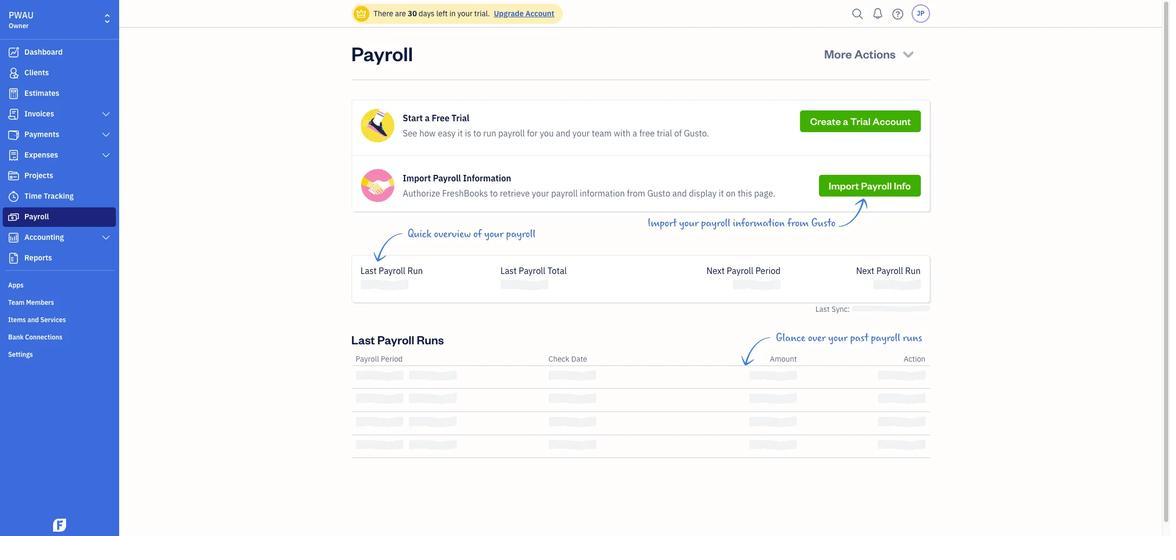 Task type: vqa. For each thing, say whether or not it's contained in the screenshot.
"All"
no



Task type: locate. For each thing, give the bounding box(es) containing it.
chevron large down image inside expenses link
[[101, 151, 111, 160]]

payroll left for
[[498, 128, 525, 139]]

trial right 'create'
[[851, 115, 871, 127]]

0 vertical spatial information
[[580, 188, 625, 199]]

payroll for last payroll total
[[519, 265, 546, 276]]

next payroll period
[[707, 265, 781, 276]]

your right in
[[458, 9, 473, 18]]

1 horizontal spatial next
[[856, 265, 875, 276]]

0 horizontal spatial information
[[580, 188, 625, 199]]

0 horizontal spatial to
[[473, 128, 481, 139]]

0 horizontal spatial and
[[27, 316, 39, 324]]

chevron large down image up projects link
[[101, 151, 111, 160]]

1 vertical spatial it
[[719, 188, 724, 199]]

2 vertical spatial and
[[27, 316, 39, 324]]

run for last payroll run
[[408, 265, 423, 276]]

next payroll run
[[856, 265, 921, 276]]

it inside start a free trial see how easy it is to run payroll for you and your team with a free trial of gusto.
[[458, 128, 463, 139]]

next
[[707, 265, 725, 276], [856, 265, 875, 276]]

your left team
[[573, 128, 590, 139]]

0 horizontal spatial a
[[425, 113, 430, 124]]

date
[[571, 354, 587, 364]]

1 horizontal spatial to
[[490, 188, 498, 199]]

1 vertical spatial period
[[381, 354, 403, 364]]

0 vertical spatial of
[[674, 128, 682, 139]]

gusto inside import payroll information authorize freshbooks to retrieve your payroll information from gusto and display it on this page.
[[647, 188, 670, 199]]

client image
[[7, 68, 20, 79]]

:
[[848, 304, 850, 314]]

chevron large down image up reports link
[[101, 234, 111, 242]]

upgrade account link
[[492, 9, 554, 18]]

settings
[[8, 351, 33, 359]]

payroll inside import payroll information authorize freshbooks to retrieve your payroll information from gusto and display it on this page.
[[433, 173, 461, 184]]

chevrondown image
[[901, 46, 916, 61]]

2 horizontal spatial a
[[843, 115, 849, 127]]

a for start
[[425, 113, 430, 124]]

runs
[[903, 332, 922, 344]]

1 horizontal spatial trial
[[851, 115, 871, 127]]

to down information
[[490, 188, 498, 199]]

chevron large down image up expenses link
[[101, 131, 111, 139]]

chevron large down image up payments link
[[101, 110, 111, 119]]

to inside start a free trial see how easy it is to run payroll for you and your team with a free trial of gusto.
[[473, 128, 481, 139]]

free
[[432, 113, 450, 124]]

to
[[473, 128, 481, 139], [490, 188, 498, 199]]

run
[[483, 128, 496, 139]]

to right is
[[473, 128, 481, 139]]

is
[[465, 128, 471, 139]]

your down the display
[[679, 217, 699, 230]]

2 chevron large down image from the top
[[101, 131, 111, 139]]

0 horizontal spatial gusto
[[647, 188, 670, 199]]

runs
[[417, 332, 444, 347]]

0 horizontal spatial of
[[473, 228, 482, 241]]

your inside import payroll information authorize freshbooks to retrieve your payroll information from gusto and display it on this page.
[[532, 188, 549, 199]]

0 vertical spatial to
[[473, 128, 481, 139]]

1 vertical spatial to
[[490, 188, 498, 199]]

period
[[756, 265, 781, 276], [381, 354, 403, 364]]

0 vertical spatial period
[[756, 265, 781, 276]]

your right retrieve
[[532, 188, 549, 199]]

with
[[614, 128, 631, 139]]

how
[[419, 128, 436, 139]]

chevron large down image for payments
[[101, 131, 111, 139]]

reports
[[24, 253, 52, 263]]

total
[[548, 265, 567, 276]]

action
[[904, 354, 926, 364]]

import for import payroll information authorize freshbooks to retrieve your payroll information from gusto and display it on this page.
[[403, 173, 431, 184]]

members
[[26, 299, 54, 307]]

and right items
[[27, 316, 39, 324]]

upgrade
[[494, 9, 524, 18]]

1 horizontal spatial from
[[788, 217, 809, 230]]

in
[[450, 9, 456, 18]]

0 horizontal spatial run
[[408, 265, 423, 276]]

0 vertical spatial account
[[526, 9, 554, 18]]

0 horizontal spatial it
[[458, 128, 463, 139]]

create a trial account button
[[801, 111, 921, 132]]

more actions
[[824, 46, 896, 61]]

quick
[[408, 228, 432, 241]]

import inside button
[[829, 179, 859, 192]]

to inside import payroll information authorize freshbooks to retrieve your payroll information from gusto and display it on this page.
[[490, 188, 498, 199]]

of
[[674, 128, 682, 139], [473, 228, 482, 241]]

2 horizontal spatial and
[[672, 188, 687, 199]]

trial inside start a free trial see how easy it is to run payroll for you and your team with a free trial of gusto.
[[452, 113, 470, 124]]

info
[[894, 179, 911, 192]]

you
[[540, 128, 554, 139]]

import
[[403, 173, 431, 184], [829, 179, 859, 192], [648, 217, 677, 230]]

freshbooks image
[[51, 519, 68, 532]]

dashboard link
[[3, 43, 116, 62]]

it
[[458, 128, 463, 139], [719, 188, 724, 199]]

clients link
[[3, 63, 116, 83]]

expenses
[[24, 150, 58, 160]]

of right overview
[[473, 228, 482, 241]]

2 horizontal spatial import
[[829, 179, 859, 192]]

go to help image
[[889, 6, 907, 22]]

team members
[[8, 299, 54, 307]]

1 run from the left
[[408, 265, 423, 276]]

payroll for last payroll runs
[[377, 332, 414, 347]]

payroll inside main element
[[24, 212, 49, 222]]

chevron large down image for invoices
[[101, 110, 111, 119]]

import payroll information authorize freshbooks to retrieve your payroll information from gusto and display it on this page.
[[403, 173, 775, 199]]

your
[[458, 9, 473, 18], [573, 128, 590, 139], [532, 188, 549, 199], [679, 217, 699, 230], [484, 228, 504, 241], [828, 332, 848, 344]]

import payroll info
[[829, 179, 911, 192]]

create a trial account
[[810, 115, 911, 127]]

1 horizontal spatial import
[[648, 217, 677, 230]]

1 horizontal spatial period
[[756, 265, 781, 276]]

payroll inside import payroll information authorize freshbooks to retrieve your payroll information from gusto and display it on this page.
[[551, 188, 578, 199]]

and right you at the top left of page
[[556, 128, 571, 139]]

dashboard image
[[7, 47, 20, 58]]

0 horizontal spatial next
[[707, 265, 725, 276]]

0 horizontal spatial account
[[526, 9, 554, 18]]

of inside start a free trial see how easy it is to run payroll for you and your team with a free trial of gusto.
[[674, 128, 682, 139]]

apps link
[[3, 277, 116, 293]]

payment image
[[7, 129, 20, 140]]

create
[[810, 115, 841, 127]]

1 horizontal spatial it
[[719, 188, 724, 199]]

payroll
[[351, 41, 413, 66], [433, 173, 461, 184], [861, 179, 892, 192], [24, 212, 49, 222], [379, 265, 406, 276], [519, 265, 546, 276], [727, 265, 754, 276], [877, 265, 903, 276], [377, 332, 414, 347], [356, 354, 379, 364]]

0 horizontal spatial import
[[403, 173, 431, 184]]

0 vertical spatial from
[[627, 188, 645, 199]]

payroll inside button
[[861, 179, 892, 192]]

crown image
[[356, 8, 367, 19]]

3 chevron large down image from the top
[[101, 151, 111, 160]]

and left the display
[[672, 188, 687, 199]]

0 vertical spatial gusto
[[647, 188, 670, 199]]

there
[[374, 9, 393, 18]]

from
[[627, 188, 645, 199], [788, 217, 809, 230]]

0 horizontal spatial period
[[381, 354, 403, 364]]

a
[[425, 113, 430, 124], [843, 115, 849, 127], [633, 128, 637, 139]]

reports link
[[3, 249, 116, 268]]

1 vertical spatial gusto
[[811, 217, 836, 230]]

team
[[592, 128, 612, 139]]

trial up is
[[452, 113, 470, 124]]

chevron large down image
[[101, 110, 111, 119], [101, 131, 111, 139], [101, 151, 111, 160], [101, 234, 111, 242]]

4 chevron large down image from the top
[[101, 234, 111, 242]]

on
[[726, 188, 736, 199]]

0 vertical spatial it
[[458, 128, 463, 139]]

payroll right retrieve
[[551, 188, 578, 199]]

money image
[[7, 212, 20, 223]]

display
[[689, 188, 717, 199]]

1 horizontal spatial of
[[674, 128, 682, 139]]

authorize
[[403, 188, 440, 199]]

apps
[[8, 281, 24, 289]]

your right overview
[[484, 228, 504, 241]]

next for next payroll run
[[856, 265, 875, 276]]

it left is
[[458, 128, 463, 139]]

1 vertical spatial and
[[672, 188, 687, 199]]

1 horizontal spatial run
[[905, 265, 921, 276]]

days
[[419, 9, 435, 18]]

payroll right past
[[871, 332, 901, 344]]

timer image
[[7, 191, 20, 202]]

2 run from the left
[[905, 265, 921, 276]]

0 vertical spatial and
[[556, 128, 571, 139]]

1 chevron large down image from the top
[[101, 110, 111, 119]]

run
[[408, 265, 423, 276], [905, 265, 921, 276]]

bank connections link
[[3, 329, 116, 345]]

payroll down the display
[[701, 217, 731, 230]]

1 vertical spatial of
[[473, 228, 482, 241]]

0 horizontal spatial trial
[[452, 113, 470, 124]]

0 horizontal spatial from
[[627, 188, 645, 199]]

of right trial
[[674, 128, 682, 139]]

check
[[549, 354, 570, 364]]

1 vertical spatial information
[[733, 217, 785, 230]]

1 horizontal spatial a
[[633, 128, 637, 139]]

main element
[[0, 0, 146, 536]]

actions
[[855, 46, 896, 61]]

last for last sync :
[[816, 304, 830, 314]]

1 vertical spatial from
[[788, 217, 809, 230]]

a inside button
[[843, 115, 849, 127]]

1 horizontal spatial and
[[556, 128, 571, 139]]

it left on
[[719, 188, 724, 199]]

projects link
[[3, 166, 116, 186]]

last
[[361, 265, 377, 276], [501, 265, 517, 276], [816, 304, 830, 314], [351, 332, 375, 347]]

2 next from the left
[[856, 265, 875, 276]]

report image
[[7, 253, 20, 264]]

payments link
[[3, 125, 116, 145]]

1 vertical spatial account
[[873, 115, 911, 127]]

run for next payroll run
[[905, 265, 921, 276]]

1 next from the left
[[707, 265, 725, 276]]

last payroll runs
[[351, 332, 444, 347]]

information
[[580, 188, 625, 199], [733, 217, 785, 230]]

1 horizontal spatial account
[[873, 115, 911, 127]]

items and services link
[[3, 312, 116, 328]]

import inside import payroll information authorize freshbooks to retrieve your payroll information from gusto and display it on this page.
[[403, 173, 431, 184]]



Task type: describe. For each thing, give the bounding box(es) containing it.
expenses link
[[3, 146, 116, 165]]

import your payroll information from gusto
[[648, 217, 836, 230]]

chevron large down image for accounting
[[101, 234, 111, 242]]

a for create
[[843, 115, 849, 127]]

your right the over
[[828, 332, 848, 344]]

jp button
[[912, 4, 930, 23]]

it inside import payroll information authorize freshbooks to retrieve your payroll information from gusto and display it on this page.
[[719, 188, 724, 199]]

estimate image
[[7, 88, 20, 99]]

accounting
[[24, 232, 64, 242]]

free
[[639, 128, 655, 139]]

payments
[[24, 129, 59, 139]]

payroll for next payroll period
[[727, 265, 754, 276]]

payroll inside start a free trial see how easy it is to run payroll for you and your team with a free trial of gusto.
[[498, 128, 525, 139]]

glance
[[776, 332, 806, 344]]

glance over your past payroll runs
[[776, 332, 922, 344]]

information
[[463, 173, 511, 184]]

last sync :
[[816, 304, 852, 314]]

account inside button
[[873, 115, 911, 127]]

services
[[40, 316, 66, 324]]

projects
[[24, 171, 53, 180]]

1 horizontal spatial information
[[733, 217, 785, 230]]

items
[[8, 316, 26, 324]]

project image
[[7, 171, 20, 182]]

last for last payroll run
[[361, 265, 377, 276]]

time tracking
[[24, 191, 74, 201]]

30
[[408, 9, 417, 18]]

trial
[[657, 128, 672, 139]]

team
[[8, 299, 25, 307]]

sync
[[832, 304, 848, 314]]

and inside start a free trial see how easy it is to run payroll for you and your team with a free trial of gusto.
[[556, 128, 571, 139]]

this
[[738, 188, 752, 199]]

payroll link
[[3, 208, 116, 227]]

payroll for import payroll info
[[861, 179, 892, 192]]

payroll for import payroll information authorize freshbooks to retrieve your payroll information from gusto and display it on this page.
[[433, 173, 461, 184]]

search image
[[849, 6, 867, 22]]

are
[[395, 9, 406, 18]]

retrieve
[[500, 188, 530, 199]]

invoice image
[[7, 109, 20, 120]]

invoices
[[24, 109, 54, 119]]

freshbooks
[[442, 188, 488, 199]]

tracking
[[44, 191, 74, 201]]

last for last payroll runs
[[351, 332, 375, 347]]

there are 30 days left in your trial. upgrade account
[[374, 9, 554, 18]]

settings link
[[3, 346, 116, 362]]

payroll for next payroll run
[[877, 265, 903, 276]]

notifications image
[[869, 3, 887, 24]]

import for import your payroll information from gusto
[[648, 217, 677, 230]]

overview
[[434, 228, 471, 241]]

quick overview of your payroll
[[408, 228, 536, 241]]

more
[[824, 46, 852, 61]]

connections
[[25, 333, 62, 341]]

gusto.
[[684, 128, 709, 139]]

expense image
[[7, 150, 20, 161]]

pwau
[[9, 10, 34, 21]]

from inside import payroll information authorize freshbooks to retrieve your payroll information from gusto and display it on this page.
[[627, 188, 645, 199]]

check date
[[549, 354, 587, 364]]

for
[[527, 128, 538, 139]]

chevron large down image for expenses
[[101, 151, 111, 160]]

items and services
[[8, 316, 66, 324]]

past
[[850, 332, 869, 344]]

time
[[24, 191, 42, 201]]

1 horizontal spatial gusto
[[811, 217, 836, 230]]

jp
[[917, 9, 925, 17]]

information inside import payroll information authorize freshbooks to retrieve your payroll information from gusto and display it on this page.
[[580, 188, 625, 199]]

clients
[[24, 68, 49, 77]]

your inside start a free trial see how easy it is to run payroll for you and your team with a free trial of gusto.
[[573, 128, 590, 139]]

and inside 'link'
[[27, 316, 39, 324]]

more actions button
[[815, 41, 926, 67]]

accounting link
[[3, 228, 116, 248]]

pwau owner
[[9, 10, 34, 30]]

and inside import payroll information authorize freshbooks to retrieve your payroll information from gusto and display it on this page.
[[672, 188, 687, 199]]

last payroll total
[[501, 265, 567, 276]]

start a free trial see how easy it is to run payroll for you and your team with a free trial of gusto.
[[403, 113, 709, 139]]

invoices link
[[3, 105, 116, 124]]

next for next payroll period
[[707, 265, 725, 276]]

import payroll info button
[[819, 175, 921, 197]]

chart image
[[7, 232, 20, 243]]

see
[[403, 128, 417, 139]]

estimates
[[24, 88, 59, 98]]

estimates link
[[3, 84, 116, 103]]

owner
[[9, 22, 29, 30]]

bank connections
[[8, 333, 62, 341]]

start
[[403, 113, 423, 124]]

payroll up last payroll total at left
[[506, 228, 536, 241]]

last for last payroll total
[[501, 265, 517, 276]]

trial inside button
[[851, 115, 871, 127]]

payroll period
[[356, 354, 403, 364]]

trial.
[[474, 9, 490, 18]]

page.
[[754, 188, 775, 199]]

team members link
[[3, 294, 116, 310]]

payroll for last payroll run
[[379, 265, 406, 276]]

dashboard
[[24, 47, 63, 57]]

last payroll run
[[361, 265, 423, 276]]

over
[[808, 332, 826, 344]]

import for import payroll info
[[829, 179, 859, 192]]

time tracking link
[[3, 187, 116, 206]]

bank
[[8, 333, 24, 341]]

easy
[[438, 128, 456, 139]]



